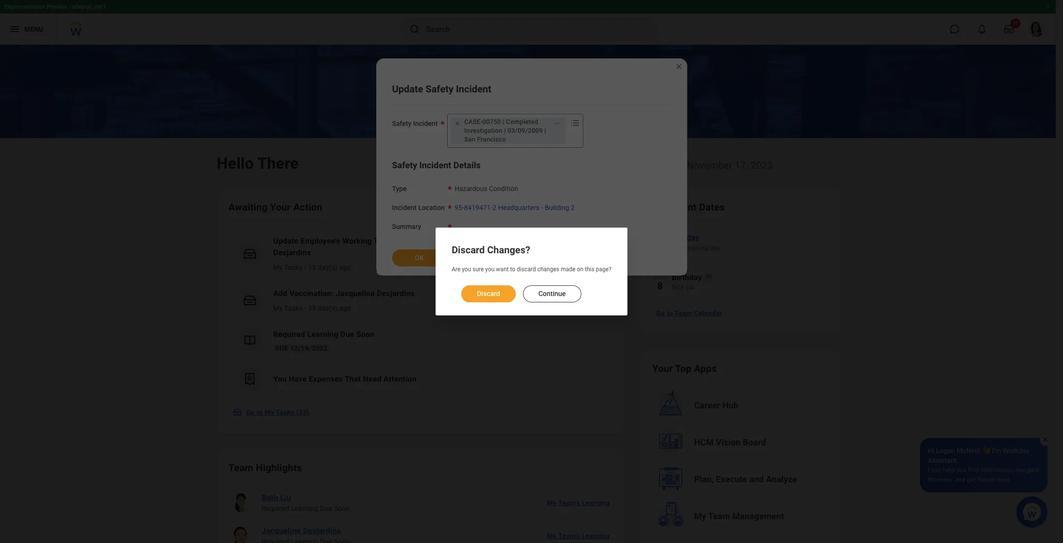 Task type: describe. For each thing, give the bounding box(es) containing it.
go to team calendar button
[[653, 303, 726, 323]]

region inside the discard changes? dialog
[[452, 277, 612, 303]]

vision
[[716, 437, 741, 447]]

francisco
[[477, 136, 506, 143]]

case-00750 | completed investigation | 03/09/2009 | san francisco element
[[465, 118, 549, 144]]

my team management button
[[654, 499, 829, 534]]

flexible
[[427, 236, 455, 246]]

case-00750 | completed investigation | 03/09/2009 | san francisco, press delete to clear value. option
[[451, 118, 566, 144]]

holiday
[[672, 233, 700, 242]]

profile logan mcneil element
[[1023, 18, 1050, 40]]

awaiting your action
[[229, 201, 323, 213]]

tasks inside button
[[276, 408, 294, 416]]

analyze
[[766, 474, 797, 484]]

due inside beth liu required learning due soon
[[320, 505, 332, 512]]

go for go to my tasks (33)
[[246, 408, 255, 416]]

there
[[257, 154, 299, 173]]

want
[[496, 266, 509, 273]]

navigate
[[1016, 466, 1040, 474]]

my team's learning for jacqueline desjardins
[[547, 532, 610, 540]]

liu inside beth liu required learning due soon
[[280, 493, 291, 502]]

page?
[[596, 266, 612, 273]]

important
[[653, 201, 697, 213]]

12/14/2022
[[290, 344, 328, 352]]

find
[[968, 466, 979, 474]]

go to my tasks (33) button
[[229, 403, 315, 422]]

birthday 🎂 beth liu
[[672, 273, 714, 291]]

apps
[[694, 363, 717, 374]]

hi
[[928, 447, 935, 455]]

beth inside birthday 🎂 beth liu
[[672, 284, 684, 291]]

👋
[[982, 447, 991, 455]]

related actions image
[[554, 120, 561, 127]]

plan, execute and analyze button
[[654, 462, 829, 497]]

hcm
[[694, 437, 714, 447]]

logan
[[936, 447, 955, 455]]

vaccination:
[[290, 289, 334, 298]]

hi logan mcneil! 👋 i'm workday assistant i can help you find information, navigate workday, and get things done.
[[928, 447, 1040, 483]]

expenses
[[309, 374, 343, 384]]

0 horizontal spatial you
[[462, 266, 471, 273]]

action
[[293, 201, 323, 213]]

1 horizontal spatial jacqueline
[[336, 289, 375, 298]]

highlights
[[256, 462, 302, 474]]

hazardous
[[455, 185, 487, 193]]

close environment banner image
[[1045, 3, 1051, 9]]

learning inside beth liu required learning due soon
[[291, 505, 318, 512]]

discard changes? dialog
[[436, 228, 628, 315]]

implementation
[[4, 3, 45, 10]]

important dates element
[[653, 226, 828, 301]]

95-8419471-2    headquarters - building 2
[[455, 204, 575, 211]]

november
[[687, 159, 733, 171]]

safety incident
[[392, 120, 438, 127]]

required learning due soon
[[273, 330, 375, 339]]

prompts image
[[570, 117, 581, 129]]

to inside the discard changes? dialog
[[510, 266, 515, 273]]

safety incident details
[[392, 160, 481, 170]]

building
[[545, 204, 569, 211]]

hazardous condition element
[[455, 183, 518, 193]]

adeptai_dpt1
[[72, 3, 106, 10]]

(33)
[[296, 408, 309, 416]]

are you sure you want to discard changes made on this page?
[[452, 266, 612, 273]]

0 vertical spatial inbox image
[[243, 247, 257, 261]]

23
[[655, 240, 666, 252]]

0 horizontal spatial team
[[229, 462, 253, 474]]

to for go to my tasks (33)
[[257, 408, 263, 416]]

hello there
[[217, 154, 299, 173]]

awaiting
[[229, 201, 268, 213]]

required inside beth liu required learning due soon
[[262, 505, 289, 512]]

go to my tasks (33)
[[246, 408, 309, 416]]

go for go to team calendar
[[656, 309, 665, 317]]

need
[[363, 374, 382, 384]]

management
[[733, 511, 784, 521]]

- down vaccination: on the bottom left of page
[[305, 304, 307, 312]]

arrangement:
[[478, 236, 527, 246]]

1 day(s) from the top
[[318, 264, 338, 271]]

my inside button
[[265, 408, 274, 416]]

incident location
[[392, 204, 445, 211]]

8
[[657, 280, 663, 292]]

liu inside birthday 🎂 beth liu
[[686, 284, 694, 291]]

team's for jacqueline desjardins
[[558, 532, 580, 540]]

inbox large image
[[1005, 24, 1014, 34]]

update safety incident
[[392, 83, 491, 95]]

inbox image inside go to my tasks (33) button
[[232, 407, 242, 417]]

x small image
[[453, 119, 463, 128]]

assistant
[[928, 457, 957, 464]]

it's friday, november 17, 2023
[[641, 159, 773, 171]]

thanksgiving
[[672, 245, 708, 251]]

2 horizontal spatial due
[[341, 330, 354, 339]]

request
[[396, 236, 425, 246]]

1 horizontal spatial your
[[653, 363, 673, 374]]

hello there main content
[[0, 45, 1056, 543]]

you have expenses that need attention
[[273, 374, 417, 384]]

beth liu required learning due soon
[[262, 493, 350, 512]]

board
[[743, 437, 766, 447]]

| up the francisco in the top of the page
[[504, 127, 506, 134]]

my team management
[[694, 511, 784, 521]]

this
[[585, 266, 595, 273]]

holiday thanksgiving day
[[672, 233, 720, 251]]

team highlights
[[229, 462, 302, 474]]

book open image
[[243, 333, 257, 348]]

san
[[465, 136, 476, 143]]

0 horizontal spatial due
[[275, 344, 288, 352]]

discard for discard
[[477, 290, 500, 297]]

search image
[[409, 23, 420, 35]]

- inside "banner"
[[69, 3, 71, 10]]

birthday
[[672, 273, 702, 282]]

incident up summary
[[392, 204, 417, 211]]

safety for safety incident details
[[392, 160, 417, 170]]

- up vaccination: on the bottom left of page
[[305, 264, 307, 271]]

my team's learning button for beth liu
[[543, 493, 614, 512]]

required inside awaiting your action list
[[273, 330, 305, 339]]

8419471-
[[464, 204, 493, 211]]

0 vertical spatial team
[[675, 309, 692, 317]]

workday
[[1003, 447, 1030, 455]]

condition
[[489, 185, 518, 193]]

employee's
[[301, 236, 340, 246]]

1 ago from the top
[[339, 264, 351, 271]]

soon inside awaiting your action list
[[356, 330, 375, 339]]

are
[[452, 266, 461, 273]]

2 my tasks - 15 day(s) ago from the top
[[273, 304, 351, 312]]

15 for middle inbox icon
[[308, 304, 316, 312]]

career
[[694, 400, 721, 410]]

2 2 from the left
[[571, 204, 575, 211]]



Task type: vqa. For each thing, say whether or not it's contained in the screenshot.
Hi Logan McNeil! 👋 I'm Workday Assistant I can help you find information, navigate Workday, and get things done.
yes



Task type: locate. For each thing, give the bounding box(es) containing it.
1 horizontal spatial to
[[510, 266, 515, 273]]

1 vertical spatial my tasks - 15 day(s) ago
[[273, 304, 351, 312]]

2 vertical spatial to
[[257, 408, 263, 416]]

changes?
[[487, 244, 530, 256]]

1 vertical spatial safety
[[392, 120, 412, 127]]

liu
[[686, 284, 694, 291], [280, 493, 291, 502]]

beth down birthday in the right bottom of the page
[[672, 284, 684, 291]]

2 horizontal spatial jacqueline
[[529, 236, 568, 246]]

implementation preview -   adeptai_dpt1 banner
[[0, 0, 1056, 45]]

0 horizontal spatial liu
[[280, 493, 291, 502]]

day(s) down add vaccination: jacqueline desjardins
[[318, 304, 338, 312]]

2 vertical spatial safety
[[392, 160, 417, 170]]

important dates
[[653, 201, 725, 213]]

-
[[69, 3, 71, 10], [541, 204, 543, 211], [305, 264, 307, 271], [305, 304, 307, 312]]

due down add vaccination: jacqueline desjardins
[[341, 330, 354, 339]]

required down 'beth liu' button
[[262, 505, 289, 512]]

tasks
[[284, 264, 303, 271], [284, 304, 303, 312], [276, 408, 294, 416]]

1 horizontal spatial due
[[320, 505, 332, 512]]

career hub
[[694, 400, 739, 410]]

1 horizontal spatial and
[[955, 476, 966, 483]]

0 vertical spatial due
[[341, 330, 354, 339]]

0 vertical spatial required
[[273, 330, 305, 339]]

discard
[[452, 244, 485, 256], [477, 290, 500, 297]]

discard up sure at the left
[[452, 244, 485, 256]]

1 2 from the left
[[493, 204, 497, 211]]

you right sure at the left
[[485, 266, 495, 273]]

1 my team's learning button from the top
[[543, 493, 614, 512]]

1 horizontal spatial go
[[656, 309, 665, 317]]

2 vertical spatial inbox image
[[232, 407, 242, 417]]

jacqueline up "changes"
[[529, 236, 568, 246]]

awaiting your action list
[[229, 228, 614, 399]]

calendar
[[694, 309, 723, 317]]

2 right building
[[571, 204, 575, 211]]

update for update safety incident
[[392, 83, 423, 95]]

2 vertical spatial jacqueline
[[262, 526, 301, 535]]

2 my team's learning from the top
[[547, 532, 610, 540]]

1 horizontal spatial you
[[485, 266, 495, 273]]

0 vertical spatial my team's learning
[[547, 499, 610, 507]]

add
[[273, 289, 288, 298]]

implementation preview -   adeptai_dpt1
[[4, 3, 106, 10]]

region containing discard
[[452, 277, 612, 303]]

- inside safety incident details group
[[541, 204, 543, 211]]

team left calendar
[[675, 309, 692, 317]]

update for update employee's working time: request flexible work arrangement: jacqueline desjardins
[[273, 236, 299, 246]]

incident left details
[[420, 160, 451, 170]]

0 vertical spatial 15
[[308, 264, 316, 271]]

- right 'preview'
[[69, 3, 71, 10]]

0 vertical spatial jacqueline
[[529, 236, 568, 246]]

safety incident details button
[[392, 160, 481, 170]]

2 horizontal spatial you
[[957, 466, 967, 474]]

1 vertical spatial jacqueline
[[336, 289, 375, 298]]

day(s) down employee's
[[318, 264, 338, 271]]

2 day(s) from the top
[[318, 304, 338, 312]]

tasks for middle inbox icon
[[284, 304, 303, 312]]

learning inside awaiting your action list
[[307, 330, 339, 339]]

15 up vaccination: on the bottom left of page
[[308, 264, 316, 271]]

safety
[[426, 83, 454, 95], [392, 120, 412, 127], [392, 160, 417, 170]]

15 for inbox icon to the top
[[308, 264, 316, 271]]

1 vertical spatial discard
[[477, 290, 500, 297]]

go inside button
[[656, 309, 665, 317]]

on
[[577, 266, 584, 273]]

type
[[392, 185, 407, 193]]

| right 03/09/2009
[[545, 127, 546, 134]]

add vaccination: jacqueline desjardins
[[273, 289, 415, 298]]

hub
[[723, 400, 739, 410]]

to for go to team calendar
[[667, 309, 673, 317]]

0 horizontal spatial update
[[273, 236, 299, 246]]

1 team's from the top
[[558, 499, 580, 507]]

1 vertical spatial your
[[653, 363, 673, 374]]

1 my tasks - 15 day(s) ago from the top
[[273, 264, 351, 271]]

i'm
[[993, 447, 1001, 455]]

1 vertical spatial soon
[[334, 505, 350, 512]]

continue
[[539, 290, 566, 297]]

things
[[978, 476, 995, 483]]

| right the 00750
[[503, 118, 505, 125]]

1 horizontal spatial liu
[[686, 284, 694, 291]]

region
[[452, 277, 612, 303]]

continue button
[[523, 285, 582, 302]]

beth down "team highlights"
[[262, 493, 278, 502]]

jacqueline down 'beth liu' button
[[262, 526, 301, 535]]

discard changes?
[[452, 244, 530, 256]]

tasks down 'add'
[[284, 304, 303, 312]]

jacqueline inside update employee's working time: request flexible work arrangement: jacqueline desjardins
[[529, 236, 568, 246]]

discard down sure at the left
[[477, 290, 500, 297]]

inbox image left 'add'
[[243, 293, 257, 308]]

|
[[503, 118, 505, 125], [504, 127, 506, 134], [545, 127, 546, 134]]

0 vertical spatial to
[[510, 266, 515, 273]]

my tasks - 15 day(s) ago up vaccination: on the bottom left of page
[[273, 264, 351, 271]]

0 horizontal spatial beth
[[262, 493, 278, 502]]

2 ago from the top
[[339, 304, 351, 312]]

you left find
[[957, 466, 967, 474]]

inbox image left go to my tasks (33)
[[232, 407, 242, 417]]

team left 'highlights'
[[229, 462, 253, 474]]

safety for safety incident
[[392, 120, 412, 127]]

go down '8'
[[656, 309, 665, 317]]

2 vertical spatial team
[[708, 511, 730, 521]]

workday,
[[928, 476, 953, 483]]

1 my team's learning from the top
[[547, 499, 610, 507]]

close update safety incident image
[[675, 63, 683, 71]]

my team's learning for beth liu
[[547, 499, 610, 507]]

1 vertical spatial required
[[262, 505, 289, 512]]

changes
[[537, 266, 560, 273]]

0 vertical spatial day(s)
[[318, 264, 338, 271]]

0 vertical spatial safety
[[426, 83, 454, 95]]

discard for discard changes?
[[452, 244, 485, 256]]

1 vertical spatial desjardins
[[377, 289, 415, 298]]

ago up add vaccination: jacqueline desjardins
[[339, 264, 351, 271]]

1 vertical spatial tasks
[[284, 304, 303, 312]]

friday,
[[656, 159, 684, 171]]

0 vertical spatial tasks
[[284, 264, 303, 271]]

notifications large image
[[977, 24, 987, 34]]

1 horizontal spatial 2
[[571, 204, 575, 211]]

2 15 from the top
[[308, 304, 316, 312]]

2 my team's learning button from the top
[[543, 526, 614, 543]]

jacqueline desjardins
[[262, 526, 341, 535]]

1 vertical spatial 15
[[308, 304, 316, 312]]

incident
[[456, 83, 491, 95], [413, 120, 438, 127], [420, 160, 451, 170], [392, 204, 417, 211]]

2 vertical spatial tasks
[[276, 408, 294, 416]]

0 vertical spatial my tasks - 15 day(s) ago
[[273, 264, 351, 271]]

tasks for inbox icon to the top
[[284, 264, 303, 271]]

go
[[656, 309, 665, 317], [246, 408, 255, 416]]

1 vertical spatial inbox image
[[243, 293, 257, 308]]

safety inside group
[[392, 160, 417, 170]]

holiday button
[[672, 231, 828, 244]]

ago down add vaccination: jacqueline desjardins
[[339, 304, 351, 312]]

0 horizontal spatial to
[[257, 408, 263, 416]]

work
[[457, 236, 476, 246]]

you right are
[[462, 266, 471, 273]]

attention
[[384, 374, 417, 384]]

team's for beth liu
[[558, 499, 580, 507]]

- left building
[[541, 204, 543, 211]]

1 vertical spatial to
[[667, 309, 673, 317]]

plan, execute and analyze
[[694, 474, 797, 484]]

you
[[462, 266, 471, 273], [485, 266, 495, 273], [957, 466, 967, 474]]

0 vertical spatial desjardins
[[273, 248, 311, 257]]

1 vertical spatial go
[[246, 408, 255, 416]]

1 vertical spatial liu
[[280, 493, 291, 502]]

95-8419471-2    headquarters - building 2 link
[[455, 202, 575, 211]]

required
[[273, 330, 305, 339], [262, 505, 289, 512]]

case-
[[465, 118, 483, 125]]

case-00750 | completed investigation | 03/09/2009 | san francisco
[[465, 118, 546, 143]]

1 vertical spatial team
[[229, 462, 253, 474]]

that
[[345, 374, 361, 384]]

0 vertical spatial liu
[[686, 284, 694, 291]]

incident up case-
[[456, 83, 491, 95]]

your left action
[[270, 201, 291, 213]]

required up due 12/14/2022 at the bottom left
[[273, 330, 305, 339]]

location
[[418, 204, 445, 211]]

1 vertical spatial my team's learning
[[547, 532, 610, 540]]

jacqueline inside jacqueline desjardins button
[[262, 526, 301, 535]]

update safety incident dialog
[[376, 58, 687, 276]]

1 horizontal spatial soon
[[356, 330, 375, 339]]

and left get at the bottom of the page
[[955, 476, 966, 483]]

execute
[[716, 474, 747, 484]]

completed
[[506, 118, 538, 125]]

jacqueline right vaccination: on the bottom left of page
[[336, 289, 375, 298]]

0 horizontal spatial soon
[[334, 505, 350, 512]]

15 down vaccination: on the bottom left of page
[[308, 304, 316, 312]]

1 vertical spatial team's
[[558, 532, 580, 540]]

nov
[[654, 234, 666, 241]]

dashboard expenses image
[[243, 372, 257, 387]]

0 vertical spatial ago
[[339, 264, 351, 271]]

you inside hi logan mcneil! 👋 i'm workday assistant i can help you find information, navigate workday, and get things done.
[[957, 466, 967, 474]]

2 down hazardous condition
[[493, 204, 497, 211]]

to inside button
[[257, 408, 263, 416]]

and inside hi logan mcneil! 👋 i'm workday assistant i can help you find information, navigate workday, and get things done.
[[955, 476, 966, 483]]

update left employee's
[[273, 236, 299, 246]]

1 horizontal spatial beth
[[672, 284, 684, 291]]

go to team calendar
[[656, 309, 723, 317]]

incident left "x small" image
[[413, 120, 438, 127]]

update employee's working time: request flexible work arrangement: jacqueline desjardins
[[273, 236, 568, 257]]

your top apps
[[653, 363, 717, 374]]

safety incident details group
[[392, 159, 671, 232]]

0 horizontal spatial jacqueline
[[262, 526, 301, 535]]

due left 12/14/2022
[[275, 344, 288, 352]]

1 horizontal spatial team
[[675, 309, 692, 317]]

my team's learning button for jacqueline desjardins
[[543, 526, 614, 543]]

preview
[[47, 3, 67, 10]]

investigation
[[465, 127, 503, 134]]

1 vertical spatial beth
[[262, 493, 278, 502]]

your
[[270, 201, 291, 213], [653, 363, 673, 374]]

soon up jacqueline desjardins
[[334, 505, 350, 512]]

have
[[289, 374, 307, 384]]

day(s)
[[318, 264, 338, 271], [318, 304, 338, 312]]

and left analyze
[[750, 474, 764, 484]]

update up safety incident on the top left
[[392, 83, 423, 95]]

0 vertical spatial team's
[[558, 499, 580, 507]]

update inside dialog
[[392, 83, 423, 95]]

team highlights list
[[229, 486, 614, 543]]

information,
[[981, 466, 1014, 474]]

inbox image down awaiting
[[243, 247, 257, 261]]

mcneil!
[[957, 447, 980, 455]]

due up jacqueline desjardins
[[320, 505, 332, 512]]

2 team's from the top
[[558, 532, 580, 540]]

my tasks - 15 day(s) ago down vaccination: on the bottom left of page
[[273, 304, 351, 312]]

1 15 from the top
[[308, 264, 316, 271]]

2 vertical spatial desjardins
[[303, 526, 341, 535]]

1 vertical spatial day(s)
[[318, 304, 338, 312]]

2 horizontal spatial team
[[708, 511, 730, 521]]

day
[[710, 245, 720, 251]]

tasks up 'add'
[[284, 264, 303, 271]]

your left top
[[653, 363, 673, 374]]

x image
[[1042, 436, 1049, 443]]

details
[[454, 160, 481, 170]]

0 horizontal spatial and
[[750, 474, 764, 484]]

go inside button
[[246, 408, 255, 416]]

discard
[[517, 266, 536, 273]]

desjardins inside button
[[303, 526, 341, 535]]

plan,
[[694, 474, 714, 484]]

dec
[[655, 274, 666, 281]]

nov 23
[[654, 234, 666, 252]]

03/09/2009
[[508, 127, 543, 134]]

0 vertical spatial soon
[[356, 330, 375, 339]]

you
[[273, 374, 287, 384]]

2023
[[751, 159, 773, 171]]

top
[[675, 363, 692, 374]]

0 vertical spatial your
[[270, 201, 291, 213]]

to
[[510, 266, 515, 273], [667, 309, 673, 317], [257, 408, 263, 416]]

1 vertical spatial ago
[[339, 304, 351, 312]]

career hub button
[[654, 388, 829, 423]]

to inside button
[[667, 309, 673, 317]]

2 vertical spatial due
[[320, 505, 332, 512]]

1 horizontal spatial update
[[392, 83, 423, 95]]

beth inside beth liu required learning due soon
[[262, 493, 278, 502]]

team's
[[558, 499, 580, 507], [558, 532, 580, 540]]

done.
[[997, 476, 1012, 483]]

hello
[[217, 154, 254, 173]]

beth
[[672, 284, 684, 291], [262, 493, 278, 502]]

team down execute
[[708, 511, 730, 521]]

1 vertical spatial my team's learning button
[[543, 526, 614, 543]]

discard inside button
[[477, 290, 500, 297]]

you have expenses that need attention button
[[229, 360, 614, 399]]

dates
[[699, 201, 725, 213]]

0 vertical spatial update
[[392, 83, 423, 95]]

0 horizontal spatial go
[[246, 408, 255, 416]]

working
[[342, 236, 372, 246]]

it's
[[641, 159, 653, 171]]

update inside update employee's working time: request flexible work arrangement: jacqueline desjardins
[[273, 236, 299, 246]]

and inside button
[[750, 474, 764, 484]]

my team's learning
[[547, 499, 610, 507], [547, 532, 610, 540]]

0 horizontal spatial your
[[270, 201, 291, 213]]

time:
[[374, 236, 394, 246]]

1 vertical spatial update
[[273, 236, 299, 246]]

headquarters
[[498, 204, 540, 211]]

liu down birthday in the right bottom of the page
[[686, 284, 694, 291]]

my team's learning button
[[543, 493, 614, 512], [543, 526, 614, 543]]

my inside button
[[694, 511, 706, 521]]

soon inside beth liu required learning due soon
[[334, 505, 350, 512]]

2 horizontal spatial to
[[667, 309, 673, 317]]

0 vertical spatial discard
[[452, 244, 485, 256]]

0 vertical spatial my team's learning button
[[543, 493, 614, 512]]

soon up need
[[356, 330, 375, 339]]

made
[[561, 266, 576, 273]]

go down dashboard expenses icon
[[246, 408, 255, 416]]

liu down 'highlights'
[[280, 493, 291, 502]]

inbox image
[[243, 247, 257, 261], [243, 293, 257, 308], [232, 407, 242, 417]]

desjardins inside update employee's working time: request flexible work arrangement: jacqueline desjardins
[[273, 248, 311, 257]]

0 vertical spatial beth
[[672, 284, 684, 291]]

0 vertical spatial go
[[656, 309, 665, 317]]

1 vertical spatial due
[[275, 344, 288, 352]]

help
[[943, 466, 955, 474]]

tasks left '(33)'
[[276, 408, 294, 416]]

0 horizontal spatial 2
[[493, 204, 497, 211]]



